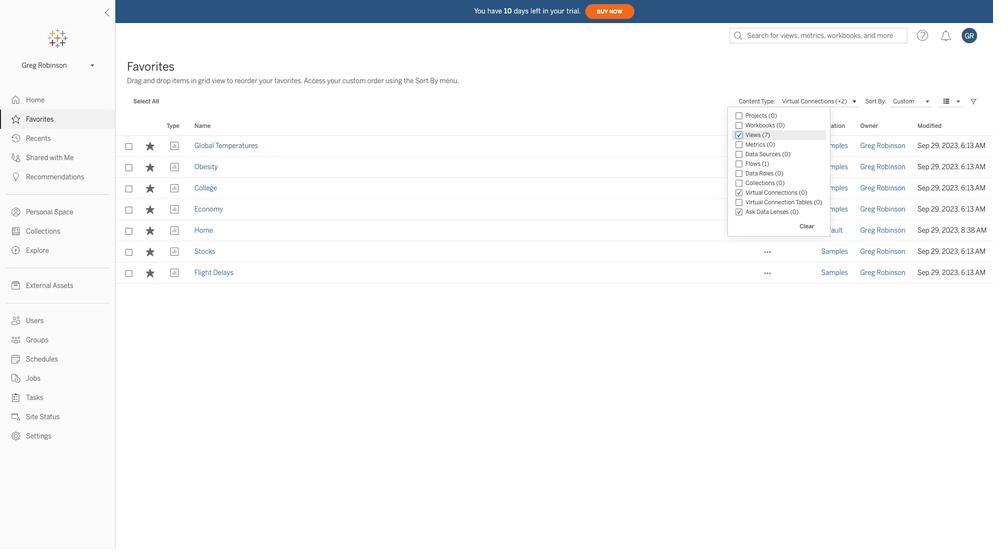 Task type: locate. For each thing, give the bounding box(es) containing it.
1 vertical spatial home
[[195, 227, 213, 235]]

home link up stocks
[[195, 221, 213, 242]]

row containing stocks
[[116, 242, 994, 263]]

favorites inside favorites link
[[26, 116, 54, 124]]

by text only_f5he34f image inside schedules link
[[12, 355, 20, 364]]

6 6:13 from the top
[[962, 269, 974, 277]]

name
[[195, 123, 211, 130]]

robinson for flight delays
[[877, 269, 906, 277]]

( down "7"
[[767, 142, 770, 148]]

row containing obesity
[[116, 157, 994, 178]]

0 vertical spatial favorites
[[127, 60, 175, 74]]

view image left obesity link
[[170, 163, 179, 172]]

by text only_f5he34f image inside personal space link
[[12, 208, 20, 217]]

view image
[[170, 206, 179, 214], [170, 227, 179, 235]]

4 row from the top
[[116, 199, 994, 221]]

location
[[822, 123, 846, 130]]

recents
[[26, 135, 51, 143]]

1 cell from the top
[[786, 136, 816, 157]]

samples for college
[[822, 184, 849, 193]]

by text only_f5he34f image for jobs
[[12, 375, 20, 383]]

robinson inside dropdown button
[[38, 61, 67, 70]]

1 horizontal spatial connections
[[801, 98, 835, 105]]

by text only_f5he34f image inside tasks link
[[12, 394, 20, 403]]

cell for global temperatures
[[786, 136, 816, 157]]

) right tables
[[821, 199, 823, 206]]

sort left the by:
[[866, 98, 877, 105]]

6 by text only_f5he34f image from the top
[[12, 432, 20, 441]]

tasks link
[[0, 389, 115, 408]]

robinson for obesity
[[877, 163, 906, 171]]

1 row from the top
[[116, 136, 994, 157]]

personal space
[[26, 208, 73, 217]]

by text only_f5he34f image left the users
[[12, 317, 20, 325]]

view image for obesity
[[170, 163, 179, 172]]

am
[[976, 142, 986, 150], [976, 163, 986, 171], [976, 184, 986, 193], [976, 206, 986, 214], [977, 227, 987, 235], [976, 248, 986, 256], [976, 269, 986, 277]]

home link down greg robinson dropdown button in the left top of the page
[[0, 91, 115, 110]]

view image for college
[[170, 184, 179, 193]]

6 2023, from the top
[[943, 248, 960, 256]]

by text only_f5he34f image for site status
[[12, 413, 20, 422]]

by text only_f5he34f image up favorites link
[[12, 96, 20, 104]]

by text only_f5he34f image left personal
[[12, 208, 20, 217]]

cell for obesity
[[786, 157, 816, 178]]

grid containing global temperatures
[[116, 117, 994, 550]]

) up actions
[[775, 113, 777, 119]]

in inside favorites drag and drop items in grid view to reorder your favorites. access your custom order using the sort by menu.
[[191, 77, 197, 85]]

sep for college
[[918, 184, 930, 193]]

now
[[610, 8, 623, 15]]

6 greg robinson link from the top
[[861, 242, 906, 263]]

robinson for global temperatures
[[877, 142, 906, 150]]

sources
[[760, 151, 781, 158]]

data down flows
[[746, 170, 758, 177]]

home
[[26, 96, 45, 104], [195, 227, 213, 235]]

greg inside dropdown button
[[22, 61, 36, 70]]

data right ask
[[757, 209, 770, 216]]

4 by text only_f5he34f image from the top
[[12, 154, 20, 162]]

4 cell from the top
[[786, 199, 816, 221]]

by text only_f5he34f image inside groups link
[[12, 336, 20, 345]]

( right flows
[[763, 161, 765, 168]]

stocks link
[[195, 242, 216, 263]]

3 6:13 from the top
[[962, 184, 974, 193]]

trial.
[[567, 7, 581, 15]]

0 vertical spatial sort
[[416, 77, 429, 85]]

1 vertical spatial data
[[746, 170, 758, 177]]

2 samples link from the top
[[822, 157, 849, 178]]

favorites drag and drop items in grid view to reorder your favorites. access your custom order using the sort by menu.
[[127, 60, 459, 85]]

3 by text only_f5he34f image from the top
[[12, 282, 20, 290]]

sep for flight delays
[[918, 269, 930, 277]]

your right access
[[327, 77, 341, 85]]

your
[[551, 7, 565, 15], [259, 77, 273, 85], [327, 77, 341, 85]]

select all
[[133, 98, 159, 105]]

row containing economy
[[116, 199, 994, 221]]

0 vertical spatial connections
[[801, 98, 835, 105]]

explore
[[26, 247, 49, 255]]

5 samples from the top
[[822, 248, 849, 256]]

4 2023, from the top
[[943, 206, 960, 214]]

virtual
[[783, 98, 800, 105], [746, 190, 763, 196], [746, 199, 763, 206]]

personal space link
[[0, 203, 115, 222]]

left
[[531, 7, 541, 15]]

1 vertical spatial connections
[[765, 190, 798, 196]]

1 view image from the top
[[170, 206, 179, 214]]

you have 10 days left in your trial.
[[474, 7, 581, 15]]

collections inside projects ( 0 ) workbooks ( 0 ) views ( 7 ) metrics ( 0 ) data sources ( 0 ) flows ( 1 ) data roles ( 0 ) collections ( 0 ) virtual connections ( 0 ) virtual connection tables ( 0 ) ask data lenses ( 0 ) clear
[[746, 180, 775, 187]]

0 down tables
[[793, 209, 797, 216]]

greg for global temperatures
[[861, 142, 876, 150]]

clear
[[800, 223, 815, 230]]

7 29, from the top
[[932, 269, 941, 277]]

1 horizontal spatial in
[[543, 7, 549, 15]]

by text only_f5he34f image inside shared with me link
[[12, 154, 20, 162]]

1 by text only_f5he34f image from the top
[[12, 227, 20, 236]]

using
[[386, 77, 402, 85]]

6:13 for global temperatures
[[962, 142, 974, 150]]

29, for home
[[932, 227, 941, 235]]

connection
[[765, 199, 795, 206]]

sep 29, 2023, 6:13 am for stocks
[[918, 248, 986, 256]]

view image
[[170, 142, 179, 151], [170, 163, 179, 172], [170, 184, 179, 193], [170, 248, 179, 257], [170, 269, 179, 278]]

3 cell from the top
[[786, 178, 816, 199]]

1 vertical spatial collections
[[26, 228, 60, 236]]

1 horizontal spatial collections
[[746, 180, 775, 187]]

1 2023, from the top
[[943, 142, 960, 150]]

projects ( 0 ) workbooks ( 0 ) views ( 7 ) metrics ( 0 ) data sources ( 0 ) flows ( 1 ) data roles ( 0 ) collections ( 0 ) virtual connections ( 0 ) virtual connection tables ( 0 ) ask data lenses ( 0 ) clear
[[746, 113, 823, 230]]

favorites for favorites
[[26, 116, 54, 124]]

connections up connection
[[765, 190, 798, 196]]

sep 29, 2023, 6:13 am
[[918, 142, 986, 150], [918, 163, 986, 171], [918, 184, 986, 193], [918, 206, 986, 214], [918, 248, 986, 256], [918, 269, 986, 277]]

2 row from the top
[[116, 157, 994, 178]]

global temperatures link
[[195, 136, 258, 157]]

6 by text only_f5he34f image from the top
[[12, 208, 20, 217]]

5 view image from the top
[[170, 269, 179, 278]]

by text only_f5he34f image left jobs
[[12, 375, 20, 383]]

3 by text only_f5he34f image from the top
[[12, 134, 20, 143]]

9 by text only_f5he34f image from the top
[[12, 394, 20, 403]]

by text only_f5he34f image inside site status link
[[12, 413, 20, 422]]

0 vertical spatial virtual
[[783, 98, 800, 105]]

2 horizontal spatial your
[[551, 7, 565, 15]]

samples for obesity
[[822, 163, 849, 171]]

6:13 for flight delays
[[962, 269, 974, 277]]

samples for flight delays
[[822, 269, 849, 277]]

row group containing global temperatures
[[116, 136, 994, 284]]

0 vertical spatial view image
[[170, 206, 179, 214]]

2 vertical spatial virtual
[[746, 199, 763, 206]]

sep 29, 2023, 6:13 am for global temperatures
[[918, 142, 986, 150]]

grid
[[116, 117, 994, 550]]

7
[[765, 132, 768, 139]]

by text only_f5he34f image inside the recommendations link
[[12, 173, 20, 182]]

1
[[765, 161, 767, 168]]

0 vertical spatial in
[[543, 7, 549, 15]]

by text only_f5he34f image left the site
[[12, 413, 20, 422]]

by text only_f5he34f image for shared with me
[[12, 154, 20, 162]]

by text only_f5he34f image left recents
[[12, 134, 20, 143]]

7 cell from the top
[[786, 263, 816, 284]]

2 sep 29, 2023, 6:13 am from the top
[[918, 163, 986, 171]]

buy now button
[[585, 4, 635, 19]]

1 samples link from the top
[[822, 136, 849, 157]]

collections down personal
[[26, 228, 60, 236]]

by text only_f5he34f image
[[12, 96, 20, 104], [12, 115, 20, 124], [12, 134, 20, 143], [12, 154, 20, 162], [12, 173, 20, 182], [12, 208, 20, 217], [12, 317, 20, 325], [12, 375, 20, 383], [12, 394, 20, 403], [12, 413, 20, 422]]

collections link
[[0, 222, 115, 241]]

5 sep from the top
[[918, 227, 930, 235]]

projects
[[746, 113, 768, 119]]

by text only_f5he34f image left recommendations
[[12, 173, 20, 182]]

1 by text only_f5he34f image from the top
[[12, 96, 20, 104]]

groups
[[26, 337, 49, 345]]

3 samples from the top
[[822, 184, 849, 193]]

5 sep 29, 2023, 6:13 am from the top
[[918, 248, 986, 256]]

have
[[488, 7, 503, 15]]

by text only_f5he34f image inside the explore link
[[12, 247, 20, 255]]

2023, for global temperatures
[[943, 142, 960, 150]]

7 by text only_f5he34f image from the top
[[12, 317, 20, 325]]

cell for flight delays
[[786, 263, 816, 284]]

ask
[[746, 209, 756, 216]]

favorites up and
[[127, 60, 175, 74]]

greg for obesity
[[861, 163, 876, 171]]

by text only_f5he34f image inside jobs link
[[12, 375, 20, 383]]

) up tables
[[806, 190, 808, 196]]

collections inside main navigation. press the up and down arrow keys to access links. element
[[26, 228, 60, 236]]

2 greg robinson link from the top
[[861, 157, 906, 178]]

type:
[[762, 98, 776, 105]]

1 sep 29, 2023, 6:13 am from the top
[[918, 142, 986, 150]]

0 horizontal spatial home
[[26, 96, 45, 104]]

collections down roles
[[746, 180, 775, 187]]

) up connection
[[783, 180, 785, 187]]

the
[[404, 77, 414, 85]]

2023, for home
[[943, 227, 960, 235]]

1 horizontal spatial home link
[[195, 221, 213, 242]]

3 view image from the top
[[170, 184, 179, 193]]

view image left college link
[[170, 184, 179, 193]]

( up connection
[[777, 180, 779, 187]]

connections left (+2)
[[801, 98, 835, 105]]

your right reorder at the top left of the page
[[259, 77, 273, 85]]

0 vertical spatial home link
[[0, 91, 115, 110]]

sort
[[416, 77, 429, 85], [866, 98, 877, 105]]

0 vertical spatial home
[[26, 96, 45, 104]]

( right sources
[[783, 151, 785, 158]]

your left trial.
[[551, 7, 565, 15]]

3 29, from the top
[[932, 184, 941, 193]]

6 samples from the top
[[822, 269, 849, 277]]

) up sources
[[773, 142, 776, 148]]

by text only_f5he34f image for recents
[[12, 134, 20, 143]]

in
[[543, 7, 549, 15], [191, 77, 197, 85]]

0 right roles
[[778, 170, 782, 177]]

3 sep from the top
[[918, 184, 930, 193]]

cell
[[786, 136, 816, 157], [786, 157, 816, 178], [786, 178, 816, 199], [786, 199, 816, 221], [786, 221, 816, 242], [786, 242, 816, 263], [786, 263, 816, 284]]

4 samples link from the top
[[822, 199, 849, 221]]

favorites.
[[275, 77, 303, 85]]

am for college
[[976, 184, 986, 193]]

favorites for favorites drag and drop items in grid view to reorder your favorites. access your custom order using the sort by menu.
[[127, 60, 175, 74]]

by text only_f5he34f image for explore
[[12, 247, 20, 255]]

in right left
[[543, 7, 549, 15]]

by text only_f5he34f image for collections
[[12, 227, 20, 236]]

greg robinson link for global temperatures
[[861, 136, 906, 157]]

10 by text only_f5he34f image from the top
[[12, 413, 20, 422]]

am for obesity
[[976, 163, 986, 171]]

6 sep from the top
[[918, 248, 930, 256]]

4 by text only_f5he34f image from the top
[[12, 336, 20, 345]]

7 greg robinson link from the top
[[861, 263, 906, 284]]

2 cell from the top
[[786, 157, 816, 178]]

0 horizontal spatial sort
[[416, 77, 429, 85]]

samples link for stocks
[[822, 242, 849, 263]]

schedules
[[26, 356, 58, 364]]

sort left the by in the top left of the page
[[416, 77, 429, 85]]

sep for economy
[[918, 206, 930, 214]]

by text only_f5he34f image inside users link
[[12, 317, 20, 325]]

6 row from the top
[[116, 242, 994, 263]]

5 cell from the top
[[786, 221, 816, 242]]

5 by text only_f5he34f image from the top
[[12, 355, 20, 364]]

personal
[[26, 208, 53, 217]]

virtual inside the virtual connections (+2) popup button
[[783, 98, 800, 105]]

4 samples from the top
[[822, 206, 849, 214]]

default link
[[822, 221, 843, 242]]

)
[[775, 113, 777, 119], [783, 122, 785, 129], [768, 132, 771, 139], [773, 142, 776, 148], [789, 151, 791, 158], [767, 161, 770, 168], [782, 170, 784, 177], [783, 180, 785, 187], [806, 190, 808, 196], [821, 199, 823, 206], [797, 209, 799, 216]]

2 vertical spatial data
[[757, 209, 770, 216]]

1 sep from the top
[[918, 142, 930, 150]]

5 by text only_f5he34f image from the top
[[12, 173, 20, 182]]

robinson
[[38, 61, 67, 70], [877, 142, 906, 150], [877, 163, 906, 171], [877, 184, 906, 193], [877, 206, 906, 214], [877, 227, 906, 235], [877, 248, 906, 256], [877, 269, 906, 277]]

shared
[[26, 154, 48, 162]]

home up favorites link
[[26, 96, 45, 104]]

by text only_f5he34f image inside "home" link
[[12, 96, 20, 104]]

0 horizontal spatial favorites
[[26, 116, 54, 124]]

recommendations link
[[0, 168, 115, 187]]

greg robinson for flight delays
[[861, 269, 906, 277]]

by text only_f5he34f image left the shared
[[12, 154, 20, 162]]

sep for home
[[918, 227, 930, 235]]

7 2023, from the top
[[943, 269, 960, 277]]

3 samples link from the top
[[822, 178, 849, 199]]

2 6:13 from the top
[[962, 163, 974, 171]]

site status
[[26, 414, 60, 422]]

( down workbooks
[[763, 132, 765, 139]]

sep for stocks
[[918, 248, 930, 256]]

connections inside the virtual connections (+2) popup button
[[801, 98, 835, 105]]

view image for global temperatures
[[170, 142, 179, 151]]

1 6:13 from the top
[[962, 142, 974, 150]]

data up flows
[[746, 151, 758, 158]]

(+2)
[[836, 98, 848, 105]]

1 vertical spatial in
[[191, 77, 197, 85]]

2 view image from the top
[[170, 163, 179, 172]]

cell for college
[[786, 178, 816, 199]]

0 horizontal spatial collections
[[26, 228, 60, 236]]

by text only_f5he34f image inside external assets link
[[12, 282, 20, 290]]

by text only_f5he34f image inside collections link
[[12, 227, 20, 236]]

robinson for stocks
[[877, 248, 906, 256]]

2 samples from the top
[[822, 163, 849, 171]]

row
[[116, 136, 994, 157], [116, 157, 994, 178], [116, 178, 994, 199], [116, 199, 994, 221], [116, 221, 994, 242], [116, 242, 994, 263], [116, 263, 994, 284]]

1 horizontal spatial favorites
[[127, 60, 175, 74]]

1 vertical spatial sort
[[866, 98, 877, 105]]

1 horizontal spatial home
[[195, 227, 213, 235]]

by text only_f5he34f image inside favorites link
[[12, 115, 20, 124]]

2 by text only_f5he34f image from the top
[[12, 247, 20, 255]]

2 sep from the top
[[918, 163, 930, 171]]

1 view image from the top
[[170, 142, 179, 151]]

6:13
[[962, 142, 974, 150], [962, 163, 974, 171], [962, 184, 974, 193], [962, 206, 974, 214], [962, 248, 974, 256], [962, 269, 974, 277]]

0
[[771, 113, 775, 119], [779, 122, 783, 129], [770, 142, 773, 148], [785, 151, 789, 158], [778, 170, 782, 177], [779, 180, 783, 187], [802, 190, 806, 196], [817, 199, 821, 206], [793, 209, 797, 216]]

in left grid
[[191, 77, 197, 85]]

0 vertical spatial collections
[[746, 180, 775, 187]]

3 sep 29, 2023, 6:13 am from the top
[[918, 184, 986, 193]]

greg
[[22, 61, 36, 70], [861, 142, 876, 150], [861, 163, 876, 171], [861, 184, 876, 193], [861, 206, 876, 214], [861, 227, 876, 235], [861, 248, 876, 256], [861, 269, 876, 277]]

users link
[[0, 312, 115, 331]]

greg robinson
[[22, 61, 67, 70], [861, 142, 906, 150], [861, 163, 906, 171], [861, 184, 906, 193], [861, 206, 906, 214], [861, 227, 906, 235], [861, 248, 906, 256], [861, 269, 906, 277]]

sort by:
[[866, 98, 887, 105]]

6 cell from the top
[[786, 242, 816, 263]]

6 samples link from the top
[[822, 263, 849, 284]]

7 row from the top
[[116, 263, 994, 284]]

1 vertical spatial view image
[[170, 227, 179, 235]]

favorites
[[127, 60, 175, 74], [26, 116, 54, 124]]

view image down type
[[170, 142, 179, 151]]

collections
[[746, 180, 775, 187], [26, 228, 60, 236]]

view image left flight
[[170, 269, 179, 278]]

4 view image from the top
[[170, 248, 179, 257]]

0 horizontal spatial in
[[191, 77, 197, 85]]

5 29, from the top
[[932, 227, 941, 235]]

) down actions
[[768, 132, 771, 139]]

by text only_f5he34f image inside 'recents' "link"
[[12, 134, 20, 143]]

view image left stocks link
[[170, 248, 179, 257]]

greg robinson button
[[18, 60, 97, 71]]

select all button
[[127, 96, 165, 107]]

greg robinson link
[[861, 136, 906, 157], [861, 157, 906, 178], [861, 178, 906, 199], [861, 199, 906, 221], [861, 221, 906, 242], [861, 242, 906, 263], [861, 263, 906, 284]]

3 greg robinson link from the top
[[861, 178, 906, 199]]

1 horizontal spatial your
[[327, 77, 341, 85]]

by text only_f5he34f image
[[12, 227, 20, 236], [12, 247, 20, 255], [12, 282, 20, 290], [12, 336, 20, 345], [12, 355, 20, 364], [12, 432, 20, 441]]

7 sep from the top
[[918, 269, 930, 277]]

connections
[[801, 98, 835, 105], [765, 190, 798, 196]]

by text only_f5he34f image left tasks
[[12, 394, 20, 403]]

home up stocks
[[195, 227, 213, 235]]

tasks
[[26, 394, 43, 403]]

6 sep 29, 2023, 6:13 am from the top
[[918, 269, 986, 277]]

3 2023, from the top
[[943, 184, 960, 193]]

1 29, from the top
[[932, 142, 941, 150]]

5 6:13 from the top
[[962, 248, 974, 256]]

5 greg robinson link from the top
[[861, 221, 906, 242]]

workbooks
[[746, 122, 776, 129]]

0 up connection
[[779, 180, 783, 187]]

external
[[26, 282, 51, 290]]

samples for economy
[[822, 206, 849, 214]]

1 samples from the top
[[822, 142, 849, 150]]

connections inside projects ( 0 ) workbooks ( 0 ) views ( 7 ) metrics ( 0 ) data sources ( 0 ) flows ( 1 ) data roles ( 0 ) collections ( 0 ) virtual connections ( 0 ) virtual connection tables ( 0 ) ask data lenses ( 0 ) clear
[[765, 190, 798, 196]]

economy link
[[195, 199, 223, 221]]

schedules link
[[0, 350, 115, 369]]

2 by text only_f5he34f image from the top
[[12, 115, 20, 124]]

4 6:13 from the top
[[962, 206, 974, 214]]

menu.
[[440, 77, 459, 85]]

4 greg robinson link from the top
[[861, 199, 906, 221]]

favorites inside favorites drag and drop items in grid view to reorder your favorites. access your custom order using the sort by menu.
[[127, 60, 175, 74]]

2023,
[[943, 142, 960, 150], [943, 163, 960, 171], [943, 184, 960, 193], [943, 206, 960, 214], [943, 227, 960, 235], [943, 248, 960, 256], [943, 269, 960, 277]]

5 samples link from the top
[[822, 242, 849, 263]]

1 greg robinson link from the top
[[861, 136, 906, 157]]

row group
[[116, 136, 994, 284]]

access
[[304, 77, 326, 85]]

4 29, from the top
[[932, 206, 941, 214]]

8 by text only_f5he34f image from the top
[[12, 375, 20, 383]]

0 horizontal spatial connections
[[765, 190, 798, 196]]

) up roles
[[767, 161, 770, 168]]

1 vertical spatial favorites
[[26, 116, 54, 124]]

2 2023, from the top
[[943, 163, 960, 171]]

1 horizontal spatial sort
[[866, 98, 877, 105]]

samples link
[[822, 136, 849, 157], [822, 157, 849, 178], [822, 178, 849, 199], [822, 199, 849, 221], [822, 242, 849, 263], [822, 263, 849, 284]]

favorites up recents
[[26, 116, 54, 124]]

0 horizontal spatial home link
[[0, 91, 115, 110]]

2 view image from the top
[[170, 227, 179, 235]]

greg for college
[[861, 184, 876, 193]]

5 row from the top
[[116, 221, 994, 242]]

greg for stocks
[[861, 248, 876, 256]]

by text only_f5he34f image for schedules
[[12, 355, 20, 364]]

2 29, from the top
[[932, 163, 941, 171]]

29, for global temperatures
[[932, 142, 941, 150]]

by text only_f5he34f image inside settings link
[[12, 432, 20, 441]]

5 2023, from the top
[[943, 227, 960, 235]]

obesity link
[[195, 157, 218, 178]]

4 sep from the top
[[918, 206, 930, 214]]

3 row from the top
[[116, 178, 994, 199]]

by text only_f5he34f image up 'recents' "link"
[[12, 115, 20, 124]]

6 29, from the top
[[932, 248, 941, 256]]

4 sep 29, 2023, 6:13 am from the top
[[918, 206, 986, 214]]



Task type: describe. For each thing, give the bounding box(es) containing it.
row containing flight delays
[[116, 263, 994, 284]]

sep 29, 2023, 6:13 am for flight delays
[[918, 269, 986, 277]]

economy
[[195, 206, 223, 214]]

2023, for flight delays
[[943, 269, 960, 277]]

29, for stocks
[[932, 248, 941, 256]]

0 vertical spatial data
[[746, 151, 758, 158]]

samples link for college
[[822, 178, 849, 199]]

am for global temperatures
[[976, 142, 986, 150]]

robinson for home
[[877, 227, 906, 235]]

tables
[[796, 199, 813, 206]]

samples for global temperatures
[[822, 142, 849, 150]]

to
[[227, 77, 233, 85]]

( right 'lenses'
[[791, 209, 793, 216]]

samples link for flight delays
[[822, 263, 849, 284]]

am for home
[[977, 227, 987, 235]]

view
[[212, 77, 226, 85]]

obesity
[[195, 163, 218, 171]]

actions
[[758, 123, 779, 130]]

college
[[195, 184, 217, 193]]

( up tables
[[799, 190, 802, 196]]

temperatures
[[215, 142, 258, 150]]

drag
[[127, 77, 142, 85]]

1 vertical spatial home link
[[195, 221, 213, 242]]

greg robinson for global temperatures
[[861, 142, 906, 150]]

delays
[[213, 269, 234, 277]]

in for you
[[543, 7, 549, 15]]

6:13 for economy
[[962, 206, 974, 214]]

) right roles
[[782, 170, 784, 177]]

groups link
[[0, 331, 115, 350]]

virtual connections (+2)
[[783, 98, 848, 105]]

select
[[133, 98, 151, 105]]

6:13 for college
[[962, 184, 974, 193]]

am for flight delays
[[976, 269, 986, 277]]

greg robinson link for economy
[[861, 199, 906, 221]]

0 horizontal spatial your
[[259, 77, 273, 85]]

2023, for stocks
[[943, 248, 960, 256]]

and
[[143, 77, 155, 85]]

items
[[172, 77, 190, 85]]

by text only_f5he34f image for settings
[[12, 432, 20, 441]]

by text only_f5he34f image for recommendations
[[12, 173, 20, 182]]

default
[[822, 227, 843, 235]]

greg robinson link for home
[[861, 221, 906, 242]]

) right sources
[[789, 151, 791, 158]]

29, for economy
[[932, 206, 941, 214]]

0 right tables
[[817, 199, 821, 206]]

with
[[50, 154, 63, 162]]

view image for stocks
[[170, 248, 179, 257]]

greg robinson link for obesity
[[861, 157, 906, 178]]

roles
[[760, 170, 774, 177]]

2023, for obesity
[[943, 163, 960, 171]]

greg robinson for college
[[861, 184, 906, 193]]

assets
[[53, 282, 73, 290]]

greg for flight delays
[[861, 269, 876, 277]]

samples link for global temperatures
[[822, 136, 849, 157]]

explore link
[[0, 241, 115, 260]]

8:38
[[962, 227, 976, 235]]

sep 29, 2023, 6:13 am for economy
[[918, 206, 986, 214]]

flows
[[746, 161, 761, 168]]

site status link
[[0, 408, 115, 427]]

am for stocks
[[976, 248, 986, 256]]

by text only_f5he34f image for external assets
[[12, 282, 20, 290]]

sep for obesity
[[918, 163, 930, 171]]

0 up tables
[[802, 190, 806, 196]]

global
[[195, 142, 214, 150]]

view image for economy
[[170, 206, 179, 214]]

flight delays link
[[195, 263, 234, 284]]

cell for stocks
[[786, 242, 816, 263]]

external assets
[[26, 282, 73, 290]]

owner
[[861, 123, 879, 130]]

order
[[368, 77, 384, 85]]

grid
[[198, 77, 210, 85]]

in for favorites
[[191, 77, 197, 85]]

main navigation. press the up and down arrow keys to access links. element
[[0, 91, 115, 446]]

days
[[514, 7, 529, 15]]

shared with me
[[26, 154, 74, 162]]

recents link
[[0, 129, 115, 148]]

custom
[[894, 98, 915, 105]]

metrics
[[746, 142, 766, 148]]

virtual connections (+2) button
[[779, 96, 860, 107]]

navigation panel element
[[0, 29, 115, 446]]

buy now
[[597, 8, 623, 15]]

29, for college
[[932, 184, 941, 193]]

0 right actions
[[779, 122, 783, 129]]

by text only_f5he34f image for tasks
[[12, 394, 20, 403]]

am for economy
[[976, 206, 986, 214]]

0 up sources
[[770, 142, 773, 148]]

greg robinson for obesity
[[861, 163, 906, 171]]

custom
[[343, 77, 366, 85]]

home inside main navigation. press the up and down arrow keys to access links. element
[[26, 96, 45, 104]]

home inside row
[[195, 227, 213, 235]]

cell for home
[[786, 221, 816, 242]]

sep for global temperatures
[[918, 142, 930, 150]]

content
[[739, 98, 761, 105]]

robinson for economy
[[877, 206, 906, 214]]

modified
[[918, 123, 942, 130]]

lenses
[[771, 209, 789, 216]]

settings link
[[0, 427, 115, 446]]

me
[[64, 154, 74, 162]]

row containing global temperatures
[[116, 136, 994, 157]]

6:13 for stocks
[[962, 248, 974, 256]]

flight delays
[[195, 269, 234, 277]]

by text only_f5he34f image for groups
[[12, 336, 20, 345]]

) left "value"
[[783, 122, 785, 129]]

greg robinson for economy
[[861, 206, 906, 214]]

samples link for obesity
[[822, 157, 849, 178]]

2023, for economy
[[943, 206, 960, 214]]

view image for home
[[170, 227, 179, 235]]

by text only_f5he34f image for home
[[12, 96, 20, 104]]

row containing home
[[116, 221, 994, 242]]

sort inside favorites drag and drop items in grid view to reorder your favorites. access your custom order using the sort by menu.
[[416, 77, 429, 85]]

list view image
[[943, 97, 951, 106]]

site
[[26, 414, 38, 422]]

settings
[[26, 433, 52, 441]]

jobs
[[26, 375, 41, 383]]

custom button
[[890, 96, 933, 107]]

users
[[26, 317, 44, 325]]

space
[[54, 208, 73, 217]]

) down tables
[[797, 209, 799, 216]]

cell for economy
[[786, 199, 816, 221]]

greg robinson link for stocks
[[861, 242, 906, 263]]

6:13 for obesity
[[962, 163, 974, 171]]

29, for obesity
[[932, 163, 941, 171]]

sep 29, 2023, 8:38 am
[[918, 227, 987, 235]]

0 right sources
[[785, 151, 789, 158]]

0 up actions
[[771, 113, 775, 119]]

jobs link
[[0, 369, 115, 389]]

( right roles
[[776, 170, 778, 177]]

greg robinson link for flight delays
[[861, 263, 906, 284]]

samples for stocks
[[822, 248, 849, 256]]

reorder
[[235, 77, 258, 85]]

29, for flight delays
[[932, 269, 941, 277]]

greg robinson for stocks
[[861, 248, 906, 256]]

by:
[[879, 98, 887, 105]]

shared with me link
[[0, 148, 115, 168]]

samples link for economy
[[822, 199, 849, 221]]

stocks
[[195, 248, 216, 256]]

( right tables
[[815, 199, 817, 206]]

by text only_f5he34f image for users
[[12, 317, 20, 325]]

view image for flight delays
[[170, 269, 179, 278]]

buy
[[597, 8, 608, 15]]

row containing college
[[116, 178, 994, 199]]

drop
[[156, 77, 171, 85]]

greg robinson inside dropdown button
[[22, 61, 67, 70]]

by
[[430, 77, 438, 85]]

1 vertical spatial virtual
[[746, 190, 763, 196]]

greg for economy
[[861, 206, 876, 214]]

sep 29, 2023, 6:13 am for college
[[918, 184, 986, 193]]

type
[[167, 123, 180, 130]]

( right workbooks
[[777, 122, 779, 129]]

college link
[[195, 178, 217, 199]]

content type: group
[[733, 111, 827, 217]]

greg robinson link for college
[[861, 178, 906, 199]]

external assets link
[[0, 276, 115, 296]]

all
[[152, 98, 159, 105]]

2023, for college
[[943, 184, 960, 193]]

( up actions
[[769, 113, 771, 119]]

by text only_f5he34f image for personal space
[[12, 208, 20, 217]]

you
[[474, 7, 486, 15]]

global temperatures
[[195, 142, 258, 150]]

Search for views, metrics, workbooks, and more text field
[[730, 28, 908, 43]]

robinson for college
[[877, 184, 906, 193]]

value
[[792, 123, 807, 130]]

content type:
[[739, 98, 776, 105]]



Task type: vqa. For each thing, say whether or not it's contained in the screenshot.
main navigation. press the up and down arrow keys to access links. ELEMENT
yes



